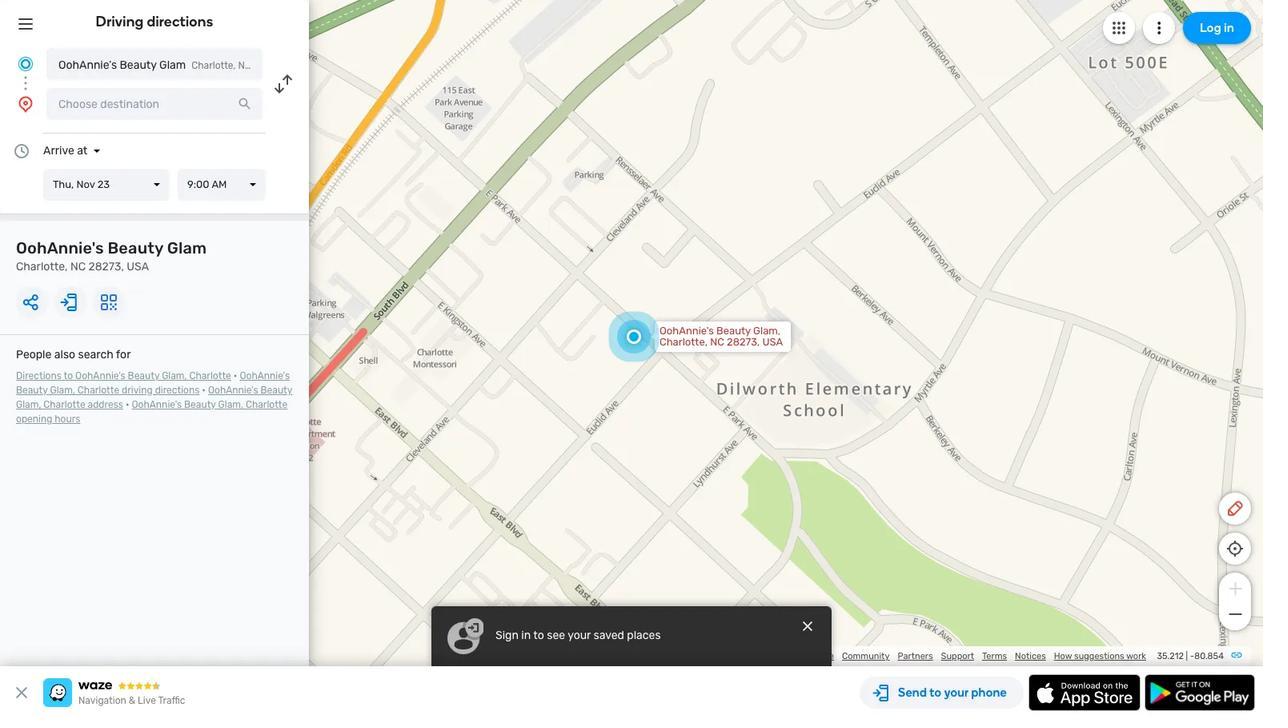 Task type: vqa. For each thing, say whether or not it's contained in the screenshot.
McDonald's, Halsey
no



Task type: locate. For each thing, give the bounding box(es) containing it.
2 horizontal spatial nc
[[710, 336, 724, 348]]

oohannie's inside oohannie's beauty glam, charlotte address
[[208, 385, 258, 396]]

charlotte for driving
[[78, 385, 119, 396]]

0 vertical spatial charlotte,
[[192, 60, 236, 71]]

glam,
[[753, 325, 781, 337], [162, 371, 187, 382], [50, 385, 75, 396], [16, 399, 41, 411], [218, 399, 243, 411]]

thu, nov 23
[[53, 179, 110, 191]]

2 horizontal spatial 28273,
[[727, 336, 760, 348]]

nc
[[238, 60, 251, 71], [70, 260, 86, 274], [710, 336, 724, 348]]

arrive
[[43, 144, 74, 158]]

at
[[77, 144, 88, 158]]

1 vertical spatial directions
[[155, 385, 200, 396]]

|
[[1186, 652, 1188, 662]]

0 vertical spatial nc
[[238, 60, 251, 71]]

oohannie's beauty glam, charlotte, nc 28273, usa
[[660, 325, 783, 348]]

glam, for hours
[[218, 399, 243, 411]]

directions right driving
[[147, 13, 213, 30]]

how
[[1054, 652, 1072, 662]]

partners
[[898, 652, 933, 662]]

thu, nov 23 list box
[[43, 169, 170, 201]]

glam up choose destination text field
[[159, 58, 186, 72]]

oohannie's beauty glam, charlotte driving directions link
[[16, 371, 290, 396]]

opening
[[16, 414, 52, 425]]

beauty inside oohannie's beauty glam, charlotte driving directions
[[16, 385, 48, 396]]

waze
[[813, 652, 834, 662]]

2 vertical spatial 28273,
[[727, 336, 760, 348]]

glam, inside oohannie's beauty glam, charlotte, nc 28273, usa
[[753, 325, 781, 337]]

oohannie's beauty glam, charlotte address link
[[16, 385, 293, 411]]

2 vertical spatial usa
[[762, 336, 783, 348]]

oohannie's beauty glam, charlotte driving directions
[[16, 371, 290, 396]]

partners link
[[898, 652, 933, 662]]

directions up the oohannie's beauty glam, charlotte opening hours link
[[155, 385, 200, 396]]

1 vertical spatial to
[[533, 629, 544, 643]]

oohannie's beauty glam, charlotte opening hours link
[[16, 399, 288, 425]]

1 vertical spatial glam
[[167, 239, 207, 258]]

2 vertical spatial charlotte,
[[660, 336, 708, 348]]

directions to oohannie's beauty glam, charlotte link
[[16, 371, 231, 382]]

your
[[568, 629, 591, 643]]

2 vertical spatial nc
[[710, 336, 724, 348]]

beauty inside oohannie's beauty glam, charlotte opening hours
[[184, 399, 216, 411]]

1 horizontal spatial usa
[[286, 60, 305, 71]]

glam, inside oohannie's beauty glam, charlotte driving directions
[[50, 385, 75, 396]]

0 horizontal spatial usa
[[127, 260, 149, 274]]

0 vertical spatial oohannie's beauty glam charlotte, nc 28273, usa
[[58, 58, 305, 72]]

oohannie's beauty glam charlotte, nc 28273, usa down 'thu, nov 23' list box
[[16, 239, 207, 274]]

search
[[78, 348, 113, 362]]

1 vertical spatial nc
[[70, 260, 86, 274]]

glam, inside oohannie's beauty glam, charlotte address
[[16, 399, 41, 411]]

Choose destination text field
[[46, 88, 263, 120]]

1 horizontal spatial nc
[[238, 60, 251, 71]]

0 vertical spatial 28273,
[[254, 60, 284, 71]]

1 vertical spatial oohannie's beauty glam charlotte, nc 28273, usa
[[16, 239, 207, 274]]

usa
[[286, 60, 305, 71], [127, 260, 149, 274], [762, 336, 783, 348]]

people
[[16, 348, 52, 362]]

nov
[[76, 179, 95, 191]]

notices link
[[1015, 652, 1046, 662]]

0 horizontal spatial nc
[[70, 260, 86, 274]]

am
[[212, 179, 227, 191]]

to
[[64, 371, 73, 382], [533, 629, 544, 643]]

clock image
[[12, 142, 31, 161]]

to down "also"
[[64, 371, 73, 382]]

oohannie's beauty glam, charlotte opening hours
[[16, 399, 288, 425]]

how suggestions work link
[[1054, 652, 1146, 662]]

sign in to see your saved places
[[496, 629, 661, 643]]

saved
[[594, 629, 624, 643]]

1 vertical spatial 28273,
[[88, 260, 124, 274]]

28273, inside oohannie's beauty glam, charlotte, nc 28273, usa
[[727, 336, 760, 348]]

charlotte, inside oohannie's beauty glam, charlotte, nc 28273, usa
[[660, 336, 708, 348]]

28273,
[[254, 60, 284, 71], [88, 260, 124, 274], [727, 336, 760, 348]]

about waze community partners support terms notices how suggestions work
[[786, 652, 1146, 662]]

also
[[54, 348, 75, 362]]

2 horizontal spatial charlotte,
[[660, 336, 708, 348]]

directions
[[147, 13, 213, 30], [155, 385, 200, 396]]

to right in
[[533, 629, 544, 643]]

charlotte inside oohannie's beauty glam, charlotte opening hours
[[246, 399, 288, 411]]

suggestions
[[1074, 652, 1125, 662]]

oohannie's
[[58, 58, 117, 72], [16, 239, 104, 258], [660, 325, 714, 337], [75, 371, 125, 382], [240, 371, 290, 382], [208, 385, 258, 396], [132, 399, 182, 411]]

places
[[627, 629, 661, 643]]

glam down 9:00
[[167, 239, 207, 258]]

charlotte inside oohannie's beauty glam, charlotte driving directions
[[78, 385, 119, 396]]

about waze link
[[786, 652, 834, 662]]

charlotte inside oohannie's beauty glam, charlotte address
[[43, 399, 85, 411]]

beauty inside oohannie's beauty glam, charlotte, nc 28273, usa
[[716, 325, 751, 337]]

navigation & live traffic
[[78, 696, 185, 707]]

glam, inside oohannie's beauty glam, charlotte opening hours
[[218, 399, 243, 411]]

oohannie's beauty glam charlotte, nc 28273, usa up choose destination text field
[[58, 58, 305, 72]]

glam
[[159, 58, 186, 72], [167, 239, 207, 258]]

navigation
[[78, 696, 126, 707]]

charlotte for opening
[[246, 399, 288, 411]]

0 vertical spatial glam
[[159, 58, 186, 72]]

1 horizontal spatial charlotte,
[[192, 60, 236, 71]]

driving
[[122, 385, 153, 396]]

link image
[[1230, 649, 1243, 662]]

charlotte,
[[192, 60, 236, 71], [16, 260, 68, 274], [660, 336, 708, 348]]

current location image
[[16, 54, 35, 74]]

people also search for
[[16, 348, 131, 362]]

0 horizontal spatial to
[[64, 371, 73, 382]]

nc inside oohannie's beauty glam, charlotte, nc 28273, usa
[[710, 336, 724, 348]]

9:00 am list box
[[178, 169, 266, 201]]

pencil image
[[1226, 500, 1245, 519]]

beauty
[[120, 58, 157, 72], [108, 239, 163, 258], [716, 325, 751, 337], [128, 371, 159, 382], [16, 385, 48, 396], [261, 385, 293, 396], [184, 399, 216, 411]]

community
[[842, 652, 890, 662]]

oohannie's beauty glam charlotte, nc 28273, usa
[[58, 58, 305, 72], [16, 239, 207, 274]]

1 vertical spatial charlotte,
[[16, 260, 68, 274]]

charlotte
[[189, 371, 231, 382], [78, 385, 119, 396], [43, 399, 85, 411], [246, 399, 288, 411]]

0 horizontal spatial charlotte,
[[16, 260, 68, 274]]

oohannie's inside oohannie's beauty glam, charlotte opening hours
[[132, 399, 182, 411]]

2 horizontal spatial usa
[[762, 336, 783, 348]]

1 horizontal spatial 28273,
[[254, 60, 284, 71]]



Task type: describe. For each thing, give the bounding box(es) containing it.
0 vertical spatial to
[[64, 371, 73, 382]]

live
[[138, 696, 156, 707]]

about
[[786, 652, 811, 662]]

thu,
[[53, 179, 74, 191]]

1 horizontal spatial to
[[533, 629, 544, 643]]

location image
[[16, 94, 35, 114]]

-
[[1190, 652, 1194, 662]]

directions to oohannie's beauty glam, charlotte
[[16, 371, 231, 382]]

support link
[[941, 652, 974, 662]]

x image
[[12, 684, 31, 703]]

&
[[129, 696, 135, 707]]

terms link
[[982, 652, 1007, 662]]

usa inside oohannie's beauty glam, charlotte, nc 28273, usa
[[762, 336, 783, 348]]

for
[[116, 348, 131, 362]]

35.212
[[1157, 652, 1184, 662]]

glam, for directions
[[50, 385, 75, 396]]

directions
[[16, 371, 62, 382]]

glam, for 28273,
[[753, 325, 781, 337]]

support
[[941, 652, 974, 662]]

terms
[[982, 652, 1007, 662]]

9:00
[[187, 179, 209, 191]]

arrive at
[[43, 144, 88, 158]]

zoom in image
[[1225, 580, 1245, 599]]

driving
[[96, 13, 144, 30]]

traffic
[[158, 696, 185, 707]]

glam inside oohannie's beauty glam charlotte, nc 28273, usa
[[167, 239, 207, 258]]

address
[[88, 399, 123, 411]]

0 vertical spatial usa
[[286, 60, 305, 71]]

9:00 am
[[187, 179, 227, 191]]

sign
[[496, 629, 519, 643]]

in
[[521, 629, 531, 643]]

0 vertical spatial directions
[[147, 13, 213, 30]]

beauty inside oohannie's beauty glam, charlotte address
[[261, 385, 293, 396]]

0 horizontal spatial 28273,
[[88, 260, 124, 274]]

zoom out image
[[1225, 605, 1245, 624]]

driving directions
[[96, 13, 213, 30]]

23
[[97, 179, 110, 191]]

80.854
[[1194, 652, 1224, 662]]

[missing "en.livemap.styleguide.close" translation] image
[[800, 619, 816, 635]]

charlotte for address
[[43, 399, 85, 411]]

notices
[[1015, 652, 1046, 662]]

hours
[[55, 414, 80, 425]]

community link
[[842, 652, 890, 662]]

oohannie's inside oohannie's beauty glam, charlotte, nc 28273, usa
[[660, 325, 714, 337]]

oohannie's inside oohannie's beauty glam, charlotte driving directions
[[240, 371, 290, 382]]

oohannie's inside oohannie's beauty glam charlotte, nc 28273, usa
[[16, 239, 104, 258]]

directions inside oohannie's beauty glam, charlotte driving directions
[[155, 385, 200, 396]]

1 vertical spatial usa
[[127, 260, 149, 274]]

see
[[547, 629, 565, 643]]

work
[[1126, 652, 1146, 662]]

35.212 | -80.854
[[1157, 652, 1224, 662]]

oohannie's beauty glam, charlotte address
[[16, 385, 293, 411]]



